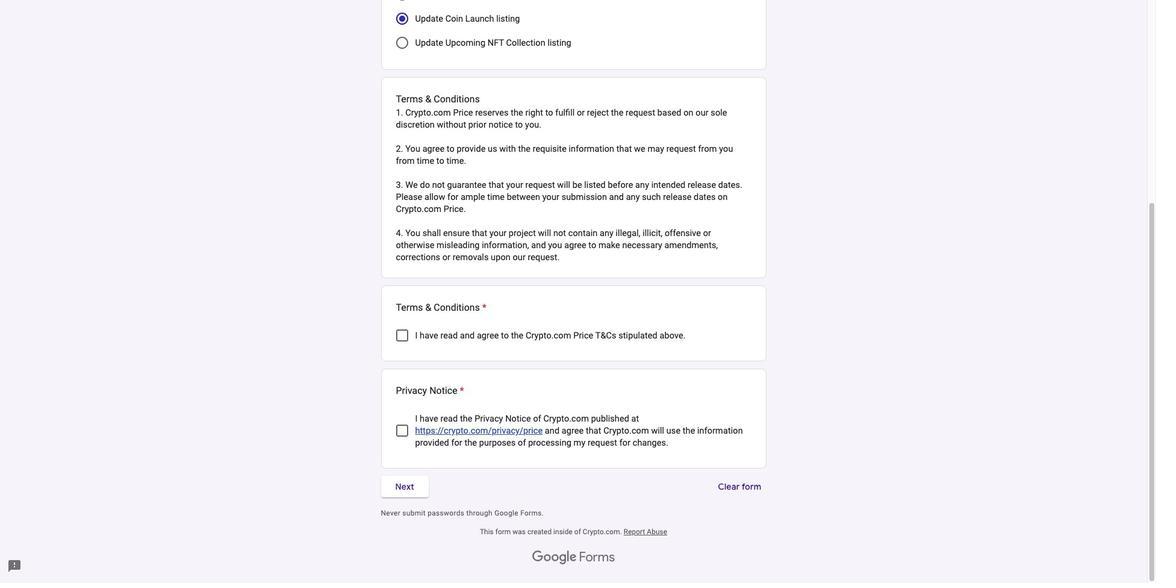 Task type: describe. For each thing, give the bounding box(es) containing it.
I have read and agree to the Crypto.com Price T&Cs stipulated above. checkbox
[[396, 330, 408, 342]]

google image
[[532, 551, 577, 565]]

required question element for i have read the privacy notice of crypto.com published at https://crypto.com/privacy/price and agree that crypto.com will use the information provided for the purposes of processing my request for changes. checkbox
[[458, 384, 464, 398]]

i have read the privacy notice of crypto.com published at https://crypto.com/privacy/price and agree that crypto.com will use the information provided for the purposes of processing my request for changes. image
[[397, 426, 407, 436]]

Update Coin Launch listing radio
[[396, 13, 408, 25]]

Update Upcoming NFT Collection listing radio
[[396, 37, 408, 49]]

heading for i have read and agree to the crypto.com price t&cs stipulated above. checkbox
[[396, 301, 487, 315]]

i have read and agree to the crypto.com price t&cs stipulated above. image
[[397, 331, 407, 340]]

1 heading from the top
[[396, 92, 751, 107]]

required question element for i have read and agree to the crypto.com price t&cs stipulated above. checkbox
[[480, 301, 487, 315]]

I have read the Privacy Notice of Crypto.com published at https://crypto.com/privacy/price and agree that Crypto.com will use the information provided for the purposes of processing my request for changes. checkbox
[[396, 425, 408, 437]]



Task type: vqa. For each thing, say whether or not it's contained in the screenshot.
GOOGLE image
yes



Task type: locate. For each thing, give the bounding box(es) containing it.
heading for i have read the privacy notice of crypto.com published at https://crypto.com/privacy/price and agree that crypto.com will use the information provided for the purposes of processing my request for changes. checkbox
[[396, 384, 464, 398]]

heading
[[396, 92, 751, 107], [396, 301, 487, 315], [396, 384, 464, 398]]

0 vertical spatial required question element
[[480, 301, 487, 315]]

report a problem to google image
[[7, 559, 22, 573]]

0 vertical spatial heading
[[396, 92, 751, 107]]

list item
[[381, 77, 766, 278]]

0 horizontal spatial required question element
[[458, 384, 464, 398]]

2 heading from the top
[[396, 301, 487, 315]]

1 vertical spatial required question element
[[458, 384, 464, 398]]

update upcoming nft collection listing image
[[396, 37, 408, 49]]

1 horizontal spatial required question element
[[480, 301, 487, 315]]

2 vertical spatial heading
[[396, 384, 464, 398]]

required question element
[[480, 301, 487, 315], [458, 384, 464, 398]]

1 vertical spatial heading
[[396, 301, 487, 315]]

list
[[381, 0, 766, 469]]

3 heading from the top
[[396, 384, 464, 398]]

update coin launch listing image
[[399, 16, 405, 22]]



